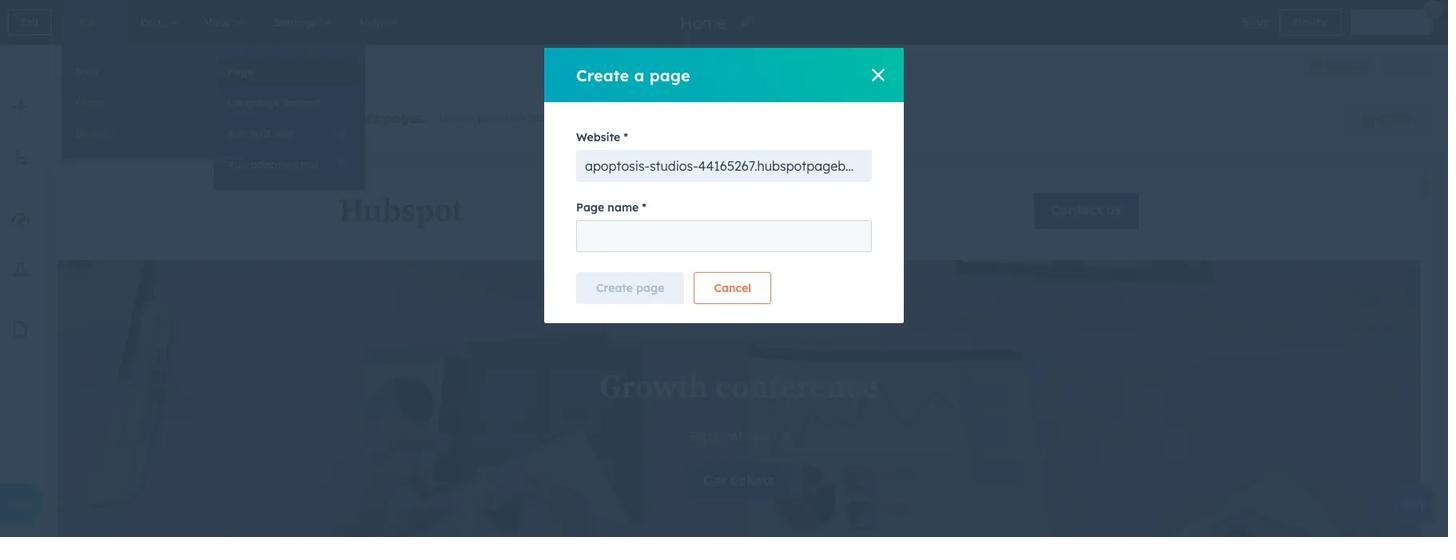 Task type: describe. For each thing, give the bounding box(es) containing it.
adaptive
[[251, 158, 297, 171]]

pages.
[[384, 110, 426, 126]]

new
[[75, 65, 98, 78]]

exit link
[[8, 10, 52, 35]]

unlock
[[439, 110, 475, 125]]

the
[[143, 110, 163, 126]]

create for create page
[[596, 281, 633, 296]]

studios-
[[650, 158, 698, 174]]

create a page dialog
[[544, 48, 907, 324]]

delete button
[[62, 118, 214, 149]]

premium
[[478, 110, 525, 125]]

from
[[261, 110, 292, 126]]

translation]
[[576, 91, 670, 111]]

apoptosis-studios-44165267.hubspotpagebuilder.com button
[[576, 150, 907, 182]]

clone button
[[62, 87, 214, 117]]

features
[[528, 110, 571, 125]]

settings button
[[1303, 51, 1376, 78]]

test for run a/b test
[[274, 127, 294, 140]]

cancel
[[714, 281, 751, 296]]

us.pagecreatemodal.header"
[[576, 71, 810, 91]]

suite
[[628, 110, 654, 125]]

2
[[1430, 4, 1435, 15]]

a
[[634, 65, 645, 85]]

variant
[[283, 96, 321, 109]]

run adaptive test button
[[214, 149, 365, 180]]

website *
[[576, 130, 628, 145]]

create page button
[[576, 273, 684, 305]]

[missing "en- us.pagecreatemodal.header" translation] dialog
[[544, 48, 904, 114]]

help link
[[1394, 484, 1435, 525]]

run a/b test
[[227, 127, 294, 140]]

language
[[227, 96, 280, 109]]

name
[[608, 201, 639, 215]]

0 horizontal spatial *
[[624, 130, 628, 145]]

[missing "en- us.pagecreatemodal.header" translation]
[[576, 51, 810, 111]]

beta
[[8, 497, 33, 512]]

save
[[1243, 15, 1270, 30]]

create a page
[[576, 65, 690, 85]]

remove the hubspot logo from your website pages.
[[87, 110, 426, 126]]

run for run a/b test
[[227, 127, 247, 140]]

44165267.hubspotpagebuilder.com
[[698, 158, 907, 174]]

page inside 'button'
[[636, 281, 665, 296]]

page button
[[214, 56, 365, 86]]

close image
[[872, 69, 885, 82]]

apoptosis-
[[585, 158, 650, 174]]

apoptosis-studios-44165267.hubspotpagebuilder.com
[[585, 158, 907, 174]]

page for page
[[227, 65, 254, 78]]

close image
[[872, 69, 885, 82]]

cancel button
[[694, 273, 771, 305]]

run adaptive test
[[227, 158, 319, 171]]

upgrade
[[1363, 111, 1411, 125]]



Task type: locate. For each thing, give the bounding box(es) containing it.
your
[[296, 110, 326, 126]]

website
[[576, 130, 620, 145]]

remove
[[87, 110, 139, 126]]

hubspot
[[168, 110, 224, 126]]

page name *
[[576, 201, 647, 215]]

with
[[575, 110, 597, 125]]

save button
[[1243, 13, 1270, 32]]

* right name in the top of the page
[[642, 201, 647, 215]]

page
[[649, 65, 690, 85], [636, 281, 665, 296]]

group up 'settings'
[[1351, 10, 1432, 35]]

logo
[[228, 110, 257, 126]]

page for page name *
[[576, 201, 604, 215]]

test for run adaptive test
[[300, 158, 319, 171]]

preview button
[[1279, 10, 1342, 35]]

create inside create page 'button'
[[596, 281, 633, 296]]

0 vertical spatial page
[[227, 65, 254, 78]]

upgrade link
[[1343, 102, 1431, 134]]

1 vertical spatial test
[[300, 158, 319, 171]]

0 vertical spatial test
[[274, 127, 294, 140]]

1 vertical spatial create
[[596, 281, 633, 296]]

Page name * text field
[[576, 221, 872, 253]]

test down from
[[274, 127, 294, 140]]

new button
[[62, 56, 214, 86]]

create
[[576, 65, 629, 85], [596, 281, 633, 296]]

None field
[[679, 12, 731, 33]]

0 vertical spatial run
[[227, 127, 247, 140]]

run a/b test button
[[214, 118, 365, 149]]

1 vertical spatial page
[[636, 281, 665, 296]]

2 run from the top
[[227, 158, 247, 171]]

run inside button
[[227, 127, 247, 140]]

test inside button
[[274, 127, 294, 140]]

website
[[330, 110, 379, 126]]

a/b
[[251, 127, 271, 140]]

"en-
[[649, 51, 683, 71]]

run down logo
[[227, 127, 247, 140]]

language variant
[[227, 96, 321, 109]]

1 horizontal spatial page
[[576, 201, 604, 215]]

delete
[[75, 127, 108, 140]]

1 horizontal spatial test
[[300, 158, 319, 171]]

0 horizontal spatial page
[[227, 65, 254, 78]]

page inside dialog
[[576, 201, 604, 215]]

exit
[[22, 16, 39, 28]]

starter.
[[657, 110, 695, 125]]

page left name in the top of the page
[[576, 201, 604, 215]]

0 horizontal spatial test
[[274, 127, 294, 140]]

create page
[[596, 281, 665, 296]]

unlock premium features with crm suite starter.
[[439, 110, 695, 125]]

1 horizontal spatial *
[[642, 201, 647, 215]]

settings
[[1325, 58, 1368, 72]]

crm
[[600, 110, 624, 125]]

beta button
[[0, 484, 41, 524]]

test right adaptive
[[300, 158, 319, 171]]

1 run from the top
[[227, 127, 247, 140]]

language variant button
[[214, 87, 365, 117]]

clone
[[75, 96, 104, 109]]

* down the crm
[[624, 130, 628, 145]]

1 vertical spatial run
[[227, 158, 247, 171]]

0 vertical spatial page
[[649, 65, 690, 85]]

run left adaptive
[[227, 158, 247, 171]]

page inside button
[[227, 65, 254, 78]]

file button
[[62, 0, 124, 45]]

0 vertical spatial *
[[624, 130, 628, 145]]

*
[[624, 130, 628, 145], [642, 201, 647, 215]]

preview
[[1293, 16, 1328, 28]]

run
[[227, 127, 247, 140], [227, 158, 247, 171]]

run for run adaptive test
[[227, 158, 247, 171]]

1 vertical spatial *
[[642, 201, 647, 215]]

page
[[227, 65, 254, 78], [576, 201, 604, 215]]

0 vertical spatial create
[[576, 65, 629, 85]]

create for create a page
[[576, 65, 629, 85]]

test inside button
[[300, 158, 319, 171]]

page up 'language'
[[227, 65, 254, 78]]

1 vertical spatial page
[[576, 201, 604, 215]]

help
[[1402, 498, 1427, 512]]

run inside button
[[227, 158, 247, 171]]

group
[[1351, 10, 1432, 35], [689, 51, 752, 78], [1382, 51, 1432, 78]]

group right "en-
[[689, 51, 752, 78]]

test
[[274, 127, 294, 140], [300, 158, 319, 171]]

group up upgrade link
[[1382, 51, 1432, 78]]

[missing
[[576, 51, 644, 71]]

file
[[79, 16, 97, 29]]



Task type: vqa. For each thing, say whether or not it's contained in the screenshot.
Delete
yes



